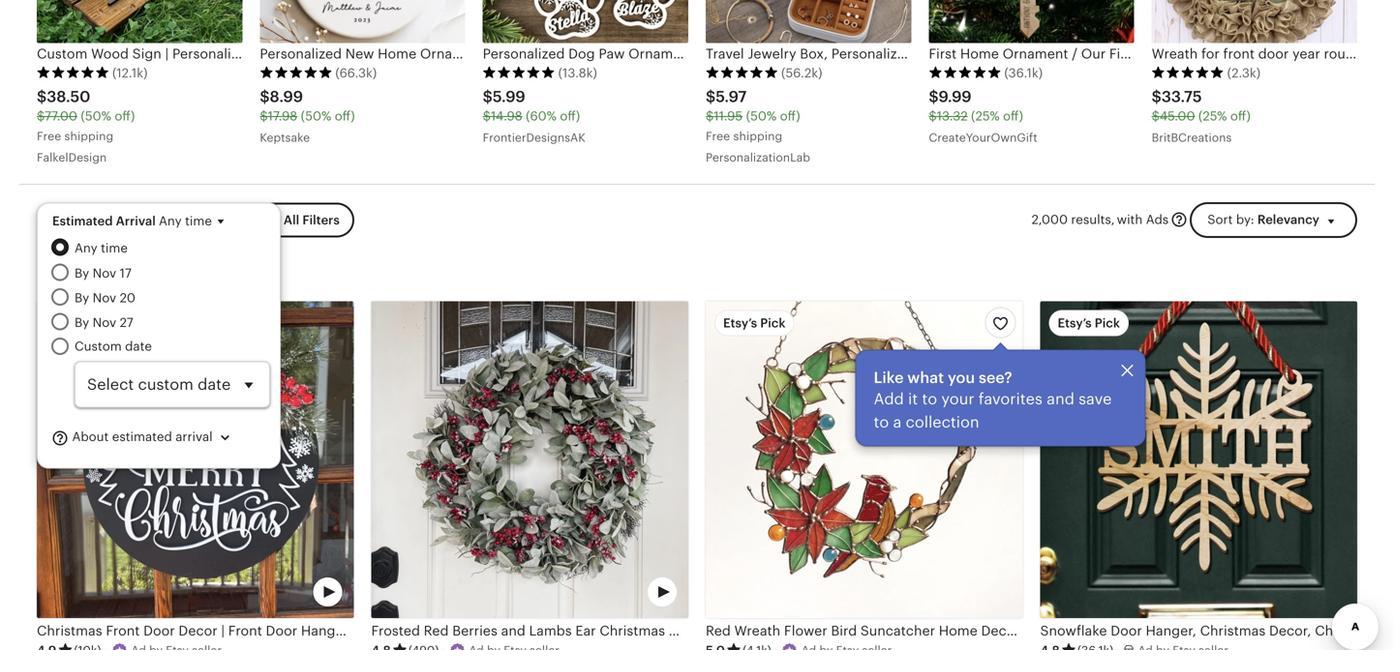 Task type: locate. For each thing, give the bounding box(es) containing it.
1 horizontal spatial to
[[922, 391, 937, 408]]

snowflake door hanger, christmas decor, christmas decorations, holiday decor, farmhouse christmas, rustic christmas, holiday door hanger image
[[1040, 302, 1358, 619]]

off) inside $ 33.75 $ 45.00 (25% off) britbcreations
[[1231, 109, 1251, 123]]

3 door from the left
[[401, 624, 432, 639]]

1 | from the left
[[221, 624, 225, 639]]

christmas front door decor | front door hanger | wood door hanger | christmas wreath
[[37, 624, 609, 639]]

(25% up britbcreations
[[1199, 109, 1227, 123]]

(12.1k)
[[112, 66, 148, 80]]

0 horizontal spatial door
[[143, 624, 175, 639]]

3 nov from the top
[[93, 316, 116, 330]]

shipping up personalizationlab
[[734, 130, 783, 143]]

$
[[37, 88, 47, 105], [260, 88, 270, 105], [483, 88, 493, 105], [706, 88, 716, 105], [929, 88, 939, 105], [1152, 88, 1162, 105], [37, 109, 45, 123], [260, 109, 268, 123], [483, 109, 491, 123], [706, 109, 714, 123], [929, 109, 937, 123], [1152, 109, 1160, 123]]

0 horizontal spatial etsy's pick link
[[706, 302, 1023, 651]]

(50% right the 17.98 at the left of the page
[[301, 109, 331, 123]]

0 horizontal spatial free
[[37, 130, 61, 143]]

(25%
[[971, 109, 1000, 123], [1199, 109, 1227, 123]]

1 horizontal spatial pick
[[1095, 316, 1120, 331]]

(50% inside $ 38.50 $ 77.00 (50% off) free shipping falkeldesign
[[81, 109, 111, 123]]

arrival
[[175, 430, 213, 445]]

6 5 out of 5 stars image from the left
[[1152, 66, 1225, 79]]

off) down (2.3k)
[[1231, 109, 1251, 123]]

$ up britbcreations
[[1152, 109, 1160, 123]]

etsy's pick
[[723, 316, 786, 331], [1058, 316, 1120, 331]]

travel jewelry box, personalized gifts for her, christmas gifts, engraved jewelry case, birthday gifts for women, leather jewelry organizer image
[[706, 0, 911, 43]]

1 off) from the left
[[115, 109, 135, 123]]

to left a
[[874, 414, 889, 431]]

time up any time link
[[185, 214, 212, 229]]

1 horizontal spatial free
[[706, 130, 730, 143]]

2 pick from the left
[[1095, 316, 1120, 331]]

shipping inside $ 38.50 $ 77.00 (50% off) free shipping falkeldesign
[[64, 130, 114, 143]]

0 horizontal spatial etsy's
[[723, 316, 757, 331]]

nov left the 20
[[93, 291, 116, 305]]

1 horizontal spatial time
[[185, 214, 212, 229]]

1 horizontal spatial etsy's
[[1058, 316, 1092, 331]]

5 out of 5 stars image for 8.99
[[260, 66, 332, 79]]

1 5 out of 5 stars image from the left
[[37, 66, 109, 79]]

5 out of 5 stars image
[[37, 66, 109, 79], [260, 66, 332, 79], [483, 66, 555, 79], [706, 66, 779, 79], [929, 66, 1002, 79], [1152, 66, 1225, 79]]

hanger
[[301, 624, 349, 639], [436, 624, 483, 639]]

2,000
[[1032, 213, 1068, 227]]

like what you see? add it to your favorites and save to a collection
[[874, 369, 1112, 431]]

$ up 11.95
[[706, 88, 716, 105]]

5 out of 5 stars image up the 5.97
[[706, 66, 779, 79]]

1 by from the top
[[75, 266, 89, 281]]

5 out of 5 stars image for 5.99
[[483, 66, 555, 79]]

off) for 33.75
[[1231, 109, 1251, 123]]

hanger left wood
[[301, 624, 349, 639]]

(25% inside $ 33.75 $ 45.00 (25% off) britbcreations
[[1199, 109, 1227, 123]]

time up by nov 17
[[101, 241, 128, 256]]

4 off) from the left
[[780, 109, 800, 123]]

1 horizontal spatial hanger
[[436, 624, 483, 639]]

0 horizontal spatial pick
[[760, 316, 786, 331]]

1 vertical spatial nov
[[93, 291, 116, 305]]

0 horizontal spatial front
[[106, 624, 140, 639]]

0 horizontal spatial christmas
[[37, 624, 102, 639]]

5 5 out of 5 stars image from the left
[[929, 66, 1002, 79]]

door
[[143, 624, 175, 639], [266, 624, 297, 639], [401, 624, 432, 639]]

6 off) from the left
[[1231, 109, 1251, 123]]

front right decor
[[228, 624, 262, 639]]

front left decor
[[106, 624, 140, 639]]

2 etsy's pick from the left
[[1058, 316, 1120, 331]]

off) inside $ 5.97 $ 11.95 (50% off) free shipping personalizationlab
[[780, 109, 800, 123]]

shipping
[[64, 130, 114, 143], [734, 130, 783, 143]]

hanger right wood
[[436, 624, 483, 639]]

1 pick from the left
[[760, 316, 786, 331]]

45.00
[[1160, 109, 1195, 123]]

custom wood sign | personalized family name sign | last name pallet sign | wedding gift | home wall decor | anniversary gift image
[[37, 0, 242, 43]]

(2.3k)
[[1227, 66, 1261, 80]]

1 (25% from the left
[[971, 109, 1000, 123]]

1 (50% from the left
[[81, 109, 111, 123]]

relevancy
[[1258, 213, 1320, 227]]

wood
[[359, 624, 397, 639]]

$ 38.50 $ 77.00 (50% off) free shipping falkeldesign
[[37, 88, 135, 164]]

0 horizontal spatial etsy's pick
[[723, 316, 786, 331]]

free inside $ 5.97 $ 11.95 (50% off) free shipping personalizationlab
[[706, 130, 730, 143]]

with
[[1117, 213, 1143, 227]]

off) down (66.3k)
[[335, 109, 355, 123]]

3 by from the top
[[75, 316, 89, 330]]

3 off) from the left
[[560, 109, 580, 123]]

2 horizontal spatial |
[[487, 624, 490, 639]]

off)
[[115, 109, 135, 123], [335, 109, 355, 123], [560, 109, 580, 123], [780, 109, 800, 123], [1003, 109, 1023, 123], [1231, 109, 1251, 123]]

estimated
[[112, 430, 172, 445]]

pick for snowflake door hanger, christmas decor, christmas decorations, holiday decor, farmhouse christmas, rustic christmas, holiday door hanger image
[[1095, 316, 1120, 331]]

2 (25% from the left
[[1199, 109, 1227, 123]]

by
[[75, 266, 89, 281], [75, 291, 89, 305], [75, 316, 89, 330]]

$ 9.99 $ 13.32 (25% off) createyourowngift
[[929, 88, 1038, 144]]

filters
[[303, 213, 340, 228]]

by nov 20
[[75, 291, 135, 305]]

1 horizontal spatial door
[[266, 624, 297, 639]]

christmas front door decor | front door hanger | wood door hanger | christmas wreath image
[[37, 302, 354, 619]]

2 horizontal spatial (50%
[[746, 109, 777, 123]]

off) down (12.1k) at left
[[115, 109, 135, 123]]

1 nov from the top
[[93, 266, 116, 281]]

$ up personalizationlab
[[706, 109, 714, 123]]

0 horizontal spatial shipping
[[64, 130, 114, 143]]

2 by from the top
[[75, 291, 89, 305]]

free down 11.95
[[706, 130, 730, 143]]

by for by nov 17
[[75, 266, 89, 281]]

personalized new home ornament - new home christmas ornament - wreath new house ornament image
[[260, 0, 465, 43]]

0 horizontal spatial hanger
[[301, 624, 349, 639]]

christmas
[[37, 624, 102, 639], [494, 624, 560, 639]]

bestseller
[[54, 316, 114, 331]]

nov left 17
[[93, 266, 116, 281]]

door right decor
[[266, 624, 297, 639]]

all filters
[[284, 213, 340, 228]]

14.98
[[491, 109, 523, 123]]

by for by nov 20
[[75, 291, 89, 305]]

and
[[1047, 391, 1075, 408]]

$ up 77.00
[[37, 88, 47, 105]]

2 off) from the left
[[335, 109, 355, 123]]

off) inside $ 8.99 $ 17.98 (50% off) keptsake
[[335, 109, 355, 123]]

by down any time
[[75, 266, 89, 281]]

1 horizontal spatial (25%
[[1199, 109, 1227, 123]]

1 horizontal spatial etsy's pick link
[[1040, 302, 1358, 651]]

5 out of 5 stars image for 33.75
[[1152, 66, 1225, 79]]

5 out of 5 stars image up 38.50
[[37, 66, 109, 79]]

nov for 27
[[93, 316, 116, 330]]

0 vertical spatial by
[[75, 266, 89, 281]]

(60%
[[526, 109, 557, 123]]

by nov 17
[[75, 266, 132, 281]]

0 vertical spatial nov
[[93, 266, 116, 281]]

front
[[106, 624, 140, 639], [228, 624, 262, 639]]

1 shipping from the left
[[64, 130, 114, 143]]

1 etsy's pick from the left
[[723, 316, 786, 331]]

custom date
[[75, 339, 152, 354]]

33.75
[[1162, 88, 1202, 105]]

pick
[[760, 316, 786, 331], [1095, 316, 1120, 331]]

(36.1k)
[[1004, 66, 1043, 80]]

2 horizontal spatial door
[[401, 624, 432, 639]]

falkeldesign
[[37, 151, 107, 164]]

2 free from the left
[[706, 130, 730, 143]]

by for by nov 27
[[75, 316, 89, 330]]

1 free from the left
[[37, 130, 61, 143]]

nov inside by nov 20 link
[[93, 291, 116, 305]]

free down 77.00
[[37, 130, 61, 143]]

1 horizontal spatial christmas
[[494, 624, 560, 639]]

2 door from the left
[[266, 624, 297, 639]]

5 out of 5 stars image up "5.99"
[[483, 66, 555, 79]]

tooltip containing like what you see?
[[856, 345, 1146, 447]]

2 vertical spatial nov
[[93, 316, 116, 330]]

2 5 out of 5 stars image from the left
[[260, 66, 332, 79]]

shipping inside $ 5.97 $ 11.95 (50% off) free shipping personalizationlab
[[734, 130, 783, 143]]

1 horizontal spatial product video element
[[371, 302, 688, 619]]

5 out of 5 stars image up 9.99
[[929, 66, 1002, 79]]

off) inside the "$ 9.99 $ 13.32 (25% off) createyourowngift"
[[1003, 109, 1023, 123]]

1 vertical spatial any
[[75, 241, 97, 256]]

about estimated arrival button
[[51, 420, 250, 456]]

personalized dog paw ornament | custom pet christmas ornament | animal 2023 ornament image
[[483, 0, 688, 43]]

1 horizontal spatial etsy's pick
[[1058, 316, 1120, 331]]

etsy's pick link
[[706, 302, 1023, 651], [1040, 302, 1358, 651]]

0 horizontal spatial time
[[101, 241, 128, 256]]

by up the bestseller
[[75, 291, 89, 305]]

any down "estimated"
[[75, 241, 97, 256]]

3 (50% from the left
[[746, 109, 777, 123]]

any
[[159, 214, 182, 229], [75, 241, 97, 256]]

5 out of 5 stars image up 8.99
[[260, 66, 332, 79]]

product video element
[[37, 302, 354, 619], [371, 302, 688, 619]]

(25% inside the "$ 9.99 $ 13.32 (25% off) createyourowngift"
[[971, 109, 1000, 123]]

door right wood
[[401, 624, 432, 639]]

off) up createyourowngift
[[1003, 109, 1023, 123]]

2 etsy's pick link from the left
[[1040, 302, 1358, 651]]

free inside $ 38.50 $ 77.00 (50% off) free shipping falkeldesign
[[37, 130, 61, 143]]

(50% down 38.50
[[81, 109, 111, 123]]

2 etsy's from the left
[[1058, 316, 1092, 331]]

etsy's
[[723, 316, 757, 331], [1058, 316, 1092, 331]]

1 front from the left
[[106, 624, 140, 639]]

8.99
[[270, 88, 303, 105]]

1 horizontal spatial front
[[228, 624, 262, 639]]

1 horizontal spatial |
[[352, 624, 356, 639]]

1 vertical spatial to
[[874, 414, 889, 431]]

1 horizontal spatial (50%
[[301, 109, 331, 123]]

2 nov from the top
[[93, 291, 116, 305]]

5 off) from the left
[[1003, 109, 1023, 123]]

1 horizontal spatial any
[[159, 214, 182, 229]]

etsy's for red wreath flower bird suncatcher home decor nature ornament window wall hangings cling art stain glass image
[[723, 316, 757, 331]]

free for 38.50
[[37, 130, 61, 143]]

(25% up createyourowngift
[[971, 109, 1000, 123]]

1 vertical spatial by
[[75, 291, 89, 305]]

1 vertical spatial time
[[101, 241, 128, 256]]

to
[[922, 391, 937, 408], [874, 414, 889, 431]]

1 product video element from the left
[[37, 302, 354, 619]]

0 vertical spatial any
[[159, 214, 182, 229]]

results,
[[1071, 213, 1115, 227]]

77.00
[[45, 109, 77, 123]]

select an estimated delivery date option group
[[51, 239, 270, 408]]

0 horizontal spatial any
[[75, 241, 97, 256]]

4 5 out of 5 stars image from the left
[[706, 66, 779, 79]]

off) for 5.97
[[780, 109, 800, 123]]

1 etsy's from the left
[[723, 316, 757, 331]]

(50% right 11.95
[[746, 109, 777, 123]]

off) right '(60%'
[[560, 109, 580, 123]]

(50% inside $ 8.99 $ 17.98 (50% off) keptsake
[[301, 109, 331, 123]]

custom
[[75, 339, 122, 354]]

2 product video element from the left
[[371, 302, 688, 619]]

0 horizontal spatial product video element
[[37, 302, 354, 619]]

0 horizontal spatial to
[[874, 414, 889, 431]]

any time
[[75, 241, 128, 256]]

estimated arrival any time
[[52, 214, 212, 229]]

nov inside by nov 27 link
[[93, 316, 116, 330]]

createyourowngift
[[929, 131, 1038, 144]]

any up any time link
[[159, 214, 182, 229]]

door left decor
[[143, 624, 175, 639]]

5 out of 5 stars image up 33.75
[[1152, 66, 1225, 79]]

1 horizontal spatial shipping
[[734, 130, 783, 143]]

shipping up falkeldesign
[[64, 130, 114, 143]]

(50%
[[81, 109, 111, 123], [301, 109, 331, 123], [746, 109, 777, 123]]

free
[[37, 130, 61, 143], [706, 130, 730, 143]]

to right it
[[922, 391, 937, 408]]

3 5 out of 5 stars image from the left
[[483, 66, 555, 79]]

2 vertical spatial by
[[75, 316, 89, 330]]

by up custom
[[75, 316, 89, 330]]

off) inside $ 38.50 $ 77.00 (50% off) free shipping falkeldesign
[[115, 109, 135, 123]]

0 horizontal spatial |
[[221, 624, 225, 639]]

nov left 27
[[93, 316, 116, 330]]

0 horizontal spatial (50%
[[81, 109, 111, 123]]

off) down (56.2k)
[[780, 109, 800, 123]]

(50% inside $ 5.97 $ 11.95 (50% off) free shipping personalizationlab
[[746, 109, 777, 123]]

2 shipping from the left
[[734, 130, 783, 143]]

nov inside by nov 17 link
[[93, 266, 116, 281]]

$ up keptsake
[[260, 109, 268, 123]]

0 horizontal spatial (25%
[[971, 109, 1000, 123]]

$ up createyourowngift
[[929, 109, 937, 123]]

nov
[[93, 266, 116, 281], [93, 291, 116, 305], [93, 316, 116, 330]]

2 (50% from the left
[[301, 109, 331, 123]]

shipping for 5.97
[[734, 130, 783, 143]]

tooltip
[[856, 345, 1146, 447]]

off) inside $ 5.99 $ 14.98 (60% off) frontierdesignsak
[[560, 109, 580, 123]]



Task type: describe. For each thing, give the bounding box(es) containing it.
13.32
[[937, 109, 968, 123]]

5.97
[[716, 88, 747, 105]]

etsy's pick for red wreath flower bird suncatcher home decor nature ornament window wall hangings cling art stain glass image
[[723, 316, 786, 331]]

0 vertical spatial to
[[922, 391, 937, 408]]

2 hanger from the left
[[436, 624, 483, 639]]

frosted red berries and lambs ear christmas holiday wreath for front door, rustic farmhouse wall decor, christmas gift for home, with ribbon image
[[371, 302, 688, 619]]

wreath
[[563, 624, 609, 639]]

any inside any time link
[[75, 241, 97, 256]]

nov for 20
[[93, 291, 116, 305]]

$ up 13.32
[[929, 88, 939, 105]]

(25% for 9.99
[[971, 109, 1000, 123]]

by:
[[1236, 213, 1255, 227]]

5 out of 5 stars image for 38.50
[[37, 66, 109, 79]]

keptsake
[[260, 131, 310, 144]]

favorites
[[979, 391, 1043, 408]]

collection
[[906, 414, 980, 431]]

1 christmas from the left
[[37, 624, 102, 639]]

$ 5.97 $ 11.95 (50% off) free shipping personalizationlab
[[706, 88, 810, 164]]

all filters button
[[249, 203, 354, 238]]

(50% for 38.50
[[81, 109, 111, 123]]

off) for 8.99
[[335, 109, 355, 123]]

off) for 38.50
[[115, 109, 135, 123]]

(66.3k)
[[335, 66, 377, 80]]

38.50
[[47, 88, 90, 105]]

estimated
[[52, 214, 113, 229]]

$ up frontierdesignsak
[[483, 109, 491, 123]]

off) for 5.99
[[560, 109, 580, 123]]

$ 8.99 $ 17.98 (50% off) keptsake
[[260, 88, 355, 144]]

$ 33.75 $ 45.00 (25% off) britbcreations
[[1152, 88, 1251, 144]]

$ up the 45.00
[[1152, 88, 1162, 105]]

with ads
[[1117, 213, 1169, 227]]

sort by: relevancy
[[1208, 213, 1320, 227]]

all
[[284, 213, 299, 228]]

by nov 20 link
[[75, 288, 270, 307]]

off) for 9.99
[[1003, 109, 1023, 123]]

time inside select an estimated delivery date option group
[[101, 241, 128, 256]]

frontierdesignsak
[[483, 131, 586, 144]]

(56.2k)
[[781, 66, 823, 80]]

by nov 27
[[75, 316, 133, 330]]

20
[[120, 291, 135, 305]]

2,000 results,
[[1032, 213, 1115, 227]]

product video element for the christmas front door decor | front door hanger | wood door hanger | christmas wreath image
[[37, 302, 354, 619]]

free for 5.97
[[706, 130, 730, 143]]

see?
[[979, 369, 1013, 387]]

1 door from the left
[[143, 624, 175, 639]]

add
[[874, 391, 904, 408]]

by nov 17 link
[[75, 264, 270, 283]]

pick for red wreath flower bird suncatcher home decor nature ornament window wall hangings cling art stain glass image
[[760, 316, 786, 331]]

date
[[125, 339, 152, 354]]

(25% for 33.75
[[1199, 109, 1227, 123]]

1 hanger from the left
[[301, 624, 349, 639]]

save
[[1079, 391, 1112, 408]]

$ 5.99 $ 14.98 (60% off) frontierdesignsak
[[483, 88, 586, 144]]

you
[[948, 369, 975, 387]]

(13.8k)
[[558, 66, 597, 80]]

5 out of 5 stars image for 5.97
[[706, 66, 779, 79]]

by nov 27 link
[[75, 313, 270, 332]]

any time link
[[75, 239, 270, 258]]

3 | from the left
[[487, 624, 490, 639]]

like
[[874, 369, 904, 387]]

$ up the 17.98 at the left of the page
[[260, 88, 270, 105]]

5.99
[[493, 88, 526, 105]]

a
[[893, 414, 902, 431]]

first home ornament / our first christmas / new home gift / housewarming gift / christmas ornament / first home gift / wood key ornament image
[[929, 0, 1135, 43]]

wreath for front door year round, burlap wreath with initial, personalized gift, for fall, farmhouse, housewarming wedding, outdoor decor image
[[1152, 0, 1358, 43]]

(50% for 5.97
[[746, 109, 777, 123]]

etsy's pick for snowflake door hanger, christmas decor, christmas decorations, holiday decor, farmhouse christmas, rustic christmas, holiday door hanger image
[[1058, 316, 1120, 331]]

0 vertical spatial time
[[185, 214, 212, 229]]

what
[[908, 369, 944, 387]]

red wreath flower bird suncatcher home decor nature ornament window wall hangings cling art stain glass image
[[706, 302, 1023, 619]]

personalizationlab
[[706, 151, 810, 164]]

11.95
[[714, 109, 743, 123]]

it
[[908, 391, 918, 408]]

27
[[120, 316, 133, 330]]

ads
[[1146, 213, 1169, 227]]

$ up falkeldesign
[[37, 109, 45, 123]]

17.98
[[268, 109, 298, 123]]

arrival
[[116, 214, 156, 229]]

sort
[[1208, 213, 1233, 227]]

2 | from the left
[[352, 624, 356, 639]]

product video element for frosted red berries and lambs ear christmas holiday wreath for front door, rustic farmhouse wall decor, christmas gift for home, with ribbon image
[[371, 302, 688, 619]]

2 christmas from the left
[[494, 624, 560, 639]]

about estimated arrival
[[69, 430, 213, 445]]

(50% for 8.99
[[301, 109, 331, 123]]

shipping for 38.50
[[64, 130, 114, 143]]

decor
[[179, 624, 218, 639]]

5 out of 5 stars image for 9.99
[[929, 66, 1002, 79]]

your
[[942, 391, 975, 408]]

nov for 17
[[93, 266, 116, 281]]

britbcreations
[[1152, 131, 1232, 144]]

17
[[120, 266, 132, 281]]

etsy's for snowflake door hanger, christmas decor, christmas decorations, holiday decor, farmhouse christmas, rustic christmas, holiday door hanger image
[[1058, 316, 1092, 331]]

about
[[72, 430, 109, 445]]

2 front from the left
[[228, 624, 262, 639]]

1 etsy's pick link from the left
[[706, 302, 1023, 651]]

$ up 14.98
[[483, 88, 493, 105]]

9.99
[[939, 88, 972, 105]]



Task type: vqa. For each thing, say whether or not it's contained in the screenshot.
- to the right
no



